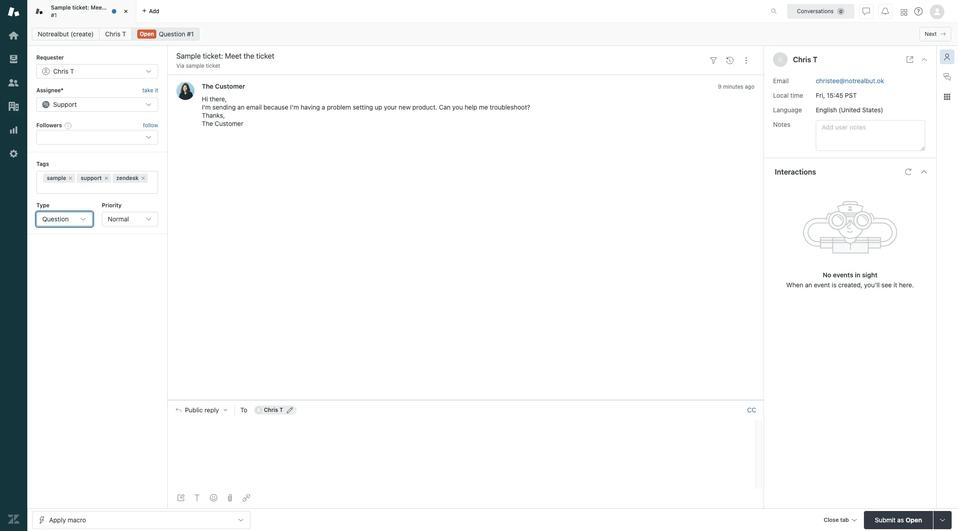 Task type: vqa. For each thing, say whether or not it's contained in the screenshot.
the bottommost the Open
yes



Task type: locate. For each thing, give the bounding box(es) containing it.
language
[[774, 106, 803, 114]]

admin image
[[8, 148, 20, 160]]

insert emojis image
[[210, 495, 217, 502]]

chris
[[105, 30, 121, 38], [794, 56, 812, 64], [53, 68, 69, 75], [264, 407, 278, 413]]

priority
[[102, 202, 122, 209]]

0 vertical spatial it
[[155, 87, 158, 94]]

to
[[241, 406, 248, 414]]

t
[[122, 30, 126, 38], [814, 56, 818, 64], [70, 68, 74, 75], [280, 407, 283, 413]]

it right see
[[894, 281, 898, 289]]

displays possible ticket submission types image
[[940, 517, 947, 524]]

the up hi
[[202, 83, 214, 90]]

there,
[[210, 95, 227, 103]]

sample
[[186, 62, 205, 69], [47, 174, 66, 181]]

submit
[[876, 516, 896, 524]]

Subject field
[[175, 50, 704, 61]]

1 horizontal spatial an
[[806, 281, 813, 289]]

1 vertical spatial open
[[907, 516, 923, 524]]

chris inside requester element
[[53, 68, 69, 75]]

remove image right zendesk
[[141, 175, 146, 181]]

Add user notes text field
[[817, 120, 926, 151]]

0 vertical spatial an
[[238, 103, 245, 111]]

it right take at top
[[155, 87, 158, 94]]

1 remove image from the left
[[68, 175, 73, 181]]

i'm down hi
[[202, 103, 211, 111]]

#1
[[51, 12, 57, 18], [187, 30, 194, 38]]

secondary element
[[27, 25, 959, 43]]

chris down requester
[[53, 68, 69, 75]]

info on adding followers image
[[65, 122, 72, 129]]

0 vertical spatial open
[[140, 30, 154, 37]]

chris t
[[105, 30, 126, 38], [794, 56, 818, 64], [53, 68, 74, 75], [264, 407, 283, 413]]

remove image for zendesk
[[141, 175, 146, 181]]

1 horizontal spatial sample
[[186, 62, 205, 69]]

t up support
[[70, 68, 74, 75]]

2 horizontal spatial remove image
[[141, 175, 146, 181]]

9
[[719, 83, 722, 90]]

tab containing sample ticket: meet the ticket
[[27, 0, 136, 23]]

notifications image
[[883, 8, 890, 15]]

0 horizontal spatial question
[[42, 215, 69, 223]]

no events in sight when an event is created, you'll see it here.
[[787, 271, 915, 289]]

open down add popup button
[[140, 30, 154, 37]]

1 vertical spatial ticket
[[206, 62, 220, 69]]

1 vertical spatial question
[[42, 215, 69, 223]]

1 horizontal spatial i'm
[[290, 103, 299, 111]]

in
[[856, 271, 861, 279]]

a
[[322, 103, 325, 111]]

remove image left the support on the top of the page
[[68, 175, 73, 181]]

zendesk
[[116, 174, 139, 181]]

user image
[[778, 57, 784, 62], [779, 57, 783, 62]]

sight
[[863, 271, 878, 279]]

question
[[159, 30, 185, 38], [42, 215, 69, 223]]

customer context image
[[944, 53, 952, 61]]

question down add
[[159, 30, 185, 38]]

sending
[[213, 103, 236, 111]]

avatar image
[[177, 82, 195, 100]]

normal
[[108, 215, 129, 223]]

9 minutes ago
[[719, 83, 755, 90]]

add attachment image
[[227, 495, 234, 502]]

1 horizontal spatial question
[[159, 30, 185, 38]]

0 horizontal spatial #1
[[51, 12, 57, 18]]

0 horizontal spatial ticket
[[116, 4, 131, 11]]

0 horizontal spatial sample
[[47, 174, 66, 181]]

2 remove image from the left
[[104, 175, 109, 181]]

chris down the at top left
[[105, 30, 121, 38]]

interactions
[[776, 168, 817, 176]]

question inside question popup button
[[42, 215, 69, 223]]

get help image
[[915, 7, 924, 15]]

remove image
[[68, 175, 73, 181], [104, 175, 109, 181], [141, 175, 146, 181]]

1 vertical spatial #1
[[187, 30, 194, 38]]

created,
[[839, 281, 863, 289]]

tags
[[36, 161, 49, 167]]

customer down sending
[[215, 120, 244, 128]]

an inside "hi there, i'm sending an email because i'm having a problem setting up your new product. can you help me troubleshoot? thanks, the customer"
[[238, 103, 245, 111]]

open right as on the bottom
[[907, 516, 923, 524]]

remove image for sample
[[68, 175, 73, 181]]

followers element
[[36, 130, 158, 145]]

0 horizontal spatial it
[[155, 87, 158, 94]]

i'm left having
[[290, 103, 299, 111]]

t down close image in the left top of the page
[[122, 30, 126, 38]]

hi there, i'm sending an email because i'm having a problem setting up your new product. can you help me troubleshoot? thanks, the customer
[[202, 95, 531, 128]]

question for question
[[42, 215, 69, 223]]

an left email
[[238, 103, 245, 111]]

type
[[36, 202, 50, 209]]

the down thanks,
[[202, 120, 213, 128]]

1 horizontal spatial it
[[894, 281, 898, 289]]

an left event
[[806, 281, 813, 289]]

customer
[[215, 83, 245, 90], [215, 120, 244, 128]]

i'm
[[202, 103, 211, 111], [290, 103, 299, 111]]

christee@notrealbut.ok image
[[255, 407, 262, 414]]

3 remove image from the left
[[141, 175, 146, 181]]

ticket:
[[72, 4, 89, 11]]

add link (cmd k) image
[[243, 495, 250, 502]]

assignee*
[[36, 87, 64, 94]]

tab
[[27, 0, 136, 23]]

customer inside "hi there, i'm sending an email because i'm having a problem setting up your new product. can you help me troubleshoot? thanks, the customer"
[[215, 120, 244, 128]]

1 horizontal spatial #1
[[187, 30, 194, 38]]

apps image
[[944, 93, 952, 101]]

followers
[[36, 122, 62, 129]]

the
[[106, 4, 114, 11]]

chris t down close image in the left top of the page
[[105, 30, 126, 38]]

9 minutes ago text field
[[719, 83, 755, 90]]

is
[[833, 281, 837, 289]]

open
[[140, 30, 154, 37], [907, 516, 923, 524]]

event
[[815, 281, 831, 289]]

0 vertical spatial the
[[202, 83, 214, 90]]

question button
[[36, 212, 93, 227]]

fri,
[[817, 91, 826, 99]]

ticket right the at top left
[[116, 4, 131, 11]]

remove image right the support on the top of the page
[[104, 175, 109, 181]]

1 horizontal spatial ticket
[[206, 62, 220, 69]]

question inside secondary element
[[159, 30, 185, 38]]

button displays agent's chat status as invisible. image
[[863, 8, 871, 15]]

conversations
[[798, 8, 834, 14]]

sample ticket: meet the ticket #1
[[51, 4, 131, 18]]

views image
[[8, 53, 20, 65]]

0 vertical spatial #1
[[51, 12, 57, 18]]

t inside secondary element
[[122, 30, 126, 38]]

chris t down requester
[[53, 68, 74, 75]]

take it button
[[143, 86, 158, 95]]

0 vertical spatial sample
[[186, 62, 205, 69]]

english
[[817, 106, 838, 114]]

1 vertical spatial it
[[894, 281, 898, 289]]

no
[[824, 271, 832, 279]]

customer up there,
[[215, 83, 245, 90]]

filter image
[[711, 57, 718, 64]]

0 horizontal spatial an
[[238, 103, 245, 111]]

1 horizontal spatial open
[[907, 516, 923, 524]]

next
[[926, 30, 938, 37]]

pst
[[846, 91, 858, 99]]

0 horizontal spatial i'm
[[202, 103, 211, 111]]

2 the from the top
[[202, 120, 213, 128]]

it
[[155, 87, 158, 94], [894, 281, 898, 289]]

0 vertical spatial question
[[159, 30, 185, 38]]

1 i'm from the left
[[202, 103, 211, 111]]

it inside no events in sight when an event is created, you'll see it here.
[[894, 281, 898, 289]]

sample down tags
[[47, 174, 66, 181]]

troubleshoot?
[[490, 103, 531, 111]]

0 horizontal spatial remove image
[[68, 175, 73, 181]]

remove image for support
[[104, 175, 109, 181]]

0 vertical spatial ticket
[[116, 4, 131, 11]]

1 vertical spatial customer
[[215, 120, 244, 128]]

0 horizontal spatial open
[[140, 30, 154, 37]]

your
[[384, 103, 397, 111]]

submit as open
[[876, 516, 923, 524]]

christee@notrealbut.ok
[[817, 77, 885, 84]]

15:45
[[828, 91, 844, 99]]

ticket
[[116, 4, 131, 11], [206, 62, 220, 69]]

product.
[[413, 103, 438, 111]]

1 vertical spatial an
[[806, 281, 813, 289]]

the
[[202, 83, 214, 90], [202, 120, 213, 128]]

tabs tab list
[[27, 0, 762, 23]]

here.
[[900, 281, 915, 289]]

email
[[246, 103, 262, 111]]

an inside no events in sight when an event is created, you'll see it here.
[[806, 281, 813, 289]]

1 vertical spatial the
[[202, 120, 213, 128]]

events image
[[727, 57, 734, 64]]

apply macro
[[49, 516, 86, 524]]

main element
[[0, 0, 27, 531]]

1 horizontal spatial remove image
[[104, 175, 109, 181]]

chris right christee@notrealbut.ok icon
[[264, 407, 278, 413]]

#1 down sample
[[51, 12, 57, 18]]

sample right via
[[186, 62, 205, 69]]

public reply
[[185, 407, 219, 414]]

question down type
[[42, 215, 69, 223]]

ticket up the customer
[[206, 62, 220, 69]]

#1 up via sample ticket
[[187, 30, 194, 38]]

hi
[[202, 95, 208, 103]]

an
[[238, 103, 245, 111], [806, 281, 813, 289]]

states)
[[863, 106, 884, 114]]

public
[[185, 407, 203, 414]]



Task type: describe. For each thing, give the bounding box(es) containing it.
1 vertical spatial sample
[[47, 174, 66, 181]]

chris up time
[[794, 56, 812, 64]]

conversations button
[[788, 4, 855, 18]]

draft mode image
[[177, 495, 185, 502]]

zendesk products image
[[902, 9, 908, 15]]

question #1
[[159, 30, 194, 38]]

see
[[882, 281, 893, 289]]

ticket actions image
[[743, 57, 751, 64]]

email
[[774, 77, 790, 84]]

chris t inside requester element
[[53, 68, 74, 75]]

time
[[791, 91, 804, 99]]

the customer link
[[202, 83, 245, 90]]

customers image
[[8, 77, 20, 89]]

macro
[[68, 516, 86, 524]]

the inside "hi there, i'm sending an email because i'm having a problem setting up your new product. can you help me troubleshoot? thanks, the customer"
[[202, 120, 213, 128]]

you
[[453, 103, 463, 111]]

tab
[[841, 517, 850, 523]]

cc button
[[748, 406, 757, 414]]

follow button
[[143, 121, 158, 130]]

chris inside chris t link
[[105, 30, 121, 38]]

close image
[[922, 56, 929, 63]]

local time
[[774, 91, 804, 99]]

1 the from the top
[[202, 83, 214, 90]]

public reply button
[[168, 401, 235, 420]]

chris t right christee@notrealbut.ok icon
[[264, 407, 283, 413]]

reporting image
[[8, 124, 20, 136]]

chris t inside secondary element
[[105, 30, 126, 38]]

ago
[[746, 83, 755, 90]]

close tab
[[825, 517, 850, 523]]

notes
[[774, 120, 791, 128]]

open inside secondary element
[[140, 30, 154, 37]]

having
[[301, 103, 320, 111]]

next button
[[920, 27, 952, 41]]

#1 inside secondary element
[[187, 30, 194, 38]]

apply
[[49, 516, 66, 524]]

can
[[439, 103, 451, 111]]

t left edit user image
[[280, 407, 283, 413]]

notrealbut (create) button
[[32, 28, 100, 40]]

chris t up time
[[794, 56, 818, 64]]

edit user image
[[287, 407, 293, 413]]

help
[[465, 103, 478, 111]]

new
[[399, 103, 411, 111]]

zendesk image
[[8, 514, 20, 525]]

notrealbut (create)
[[38, 30, 94, 38]]

requester element
[[36, 64, 158, 79]]

meet
[[91, 4, 104, 11]]

it inside button
[[155, 87, 158, 94]]

get started image
[[8, 30, 20, 41]]

cc
[[748, 406, 757, 414]]

reply
[[205, 407, 219, 414]]

follow
[[143, 122, 158, 129]]

support
[[53, 100, 77, 108]]

the customer
[[202, 83, 245, 90]]

you'll
[[865, 281, 881, 289]]

requester
[[36, 54, 64, 61]]

setting
[[353, 103, 373, 111]]

add button
[[136, 0, 165, 22]]

fri, 15:45 pst
[[817, 91, 858, 99]]

(united
[[839, 106, 861, 114]]

events
[[834, 271, 854, 279]]

chris t link
[[99, 28, 132, 40]]

ticket inside sample ticket: meet the ticket #1
[[116, 4, 131, 11]]

when
[[787, 281, 804, 289]]

via sample ticket
[[177, 62, 220, 69]]

minutes
[[724, 83, 744, 90]]

english (united states)
[[817, 106, 884, 114]]

hide composer image
[[462, 397, 469, 404]]

take
[[143, 87, 153, 94]]

as
[[898, 516, 905, 524]]

question for question #1
[[159, 30, 185, 38]]

because
[[264, 103, 289, 111]]

format text image
[[194, 495, 201, 502]]

add
[[149, 8, 159, 14]]

(create)
[[71, 30, 94, 38]]

#1 inside sample ticket: meet the ticket #1
[[51, 12, 57, 18]]

normal button
[[102, 212, 158, 227]]

thanks,
[[202, 112, 225, 119]]

sample
[[51, 4, 71, 11]]

notrealbut
[[38, 30, 69, 38]]

me
[[479, 103, 488, 111]]

via
[[177, 62, 185, 69]]

view more details image
[[907, 56, 914, 63]]

2 i'm from the left
[[290, 103, 299, 111]]

organizations image
[[8, 101, 20, 112]]

local
[[774, 91, 789, 99]]

t up fri,
[[814, 56, 818, 64]]

close image
[[121, 7, 131, 16]]

up
[[375, 103, 383, 111]]

close tab button
[[820, 511, 861, 531]]

zendesk support image
[[8, 6, 20, 18]]

assignee* element
[[36, 97, 158, 112]]

problem
[[327, 103, 351, 111]]

0 vertical spatial customer
[[215, 83, 245, 90]]

take it
[[143, 87, 158, 94]]

close
[[825, 517, 840, 523]]



